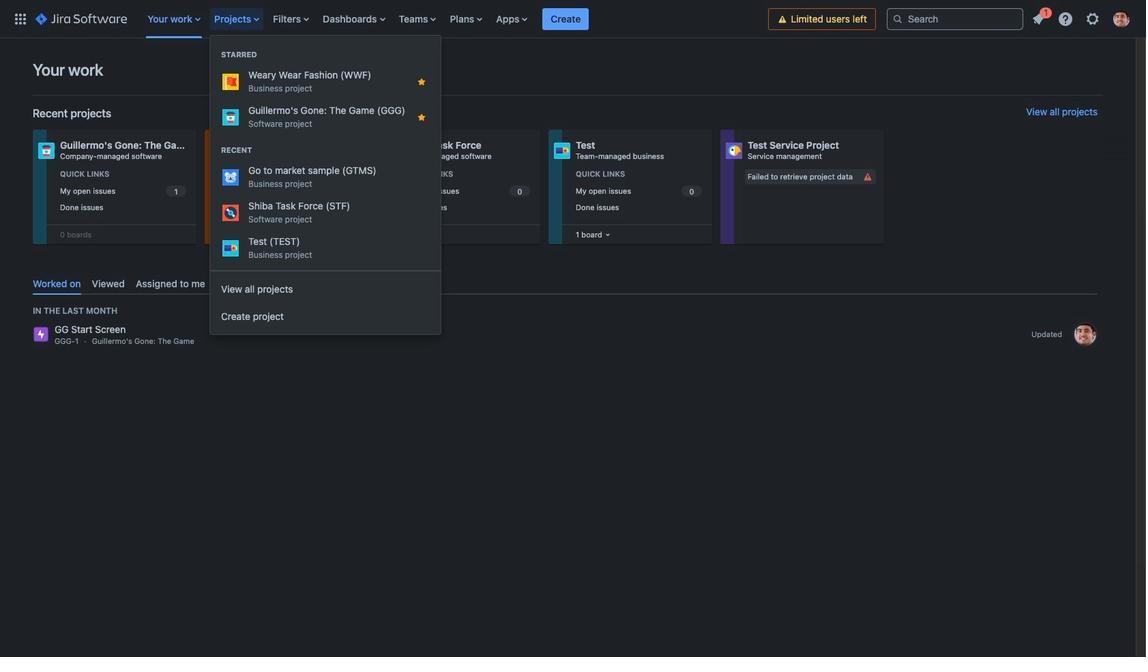 Task type: locate. For each thing, give the bounding box(es) containing it.
1 vertical spatial heading
[[210, 145, 441, 156]]

primary element
[[8, 0, 769, 38]]

appswitcher icon image
[[12, 11, 29, 27]]

Search field
[[887, 8, 1024, 30]]

help image
[[1058, 11, 1074, 27]]

list
[[141, 0, 769, 38], [1026, 5, 1138, 31]]

settings image
[[1085, 11, 1101, 27]]

list item
[[210, 0, 265, 38], [543, 0, 589, 38], [1026, 5, 1052, 30]]

list item inside list
[[1026, 5, 1052, 30]]

notifications image
[[1030, 11, 1047, 27]]

2 horizontal spatial list item
[[1026, 5, 1052, 30]]

2 heading from the top
[[210, 145, 441, 156]]

None search field
[[887, 8, 1024, 30]]

banner
[[0, 0, 1146, 38]]

0 vertical spatial heading
[[210, 49, 441, 60]]

tab list
[[27, 272, 1103, 295]]

1 horizontal spatial list item
[[543, 0, 589, 38]]

jira software image
[[35, 11, 127, 27], [35, 11, 127, 27]]

group
[[210, 35, 441, 270]]

heading
[[210, 49, 441, 60], [210, 145, 441, 156]]



Task type: vqa. For each thing, say whether or not it's contained in the screenshot.
group
yes



Task type: describe. For each thing, give the bounding box(es) containing it.
0 horizontal spatial list
[[141, 0, 769, 38]]

1 heading from the top
[[210, 49, 441, 60]]

1 horizontal spatial list
[[1026, 5, 1138, 31]]

board image
[[602, 229, 613, 240]]

0 horizontal spatial list item
[[210, 0, 265, 38]]

your profile and settings image
[[1114, 11, 1130, 27]]

star guillermo's gone: the game (ggg) image
[[416, 112, 427, 123]]

star weary wear fashion (wwf) image
[[416, 76, 427, 87]]

search image
[[893, 13, 904, 24]]



